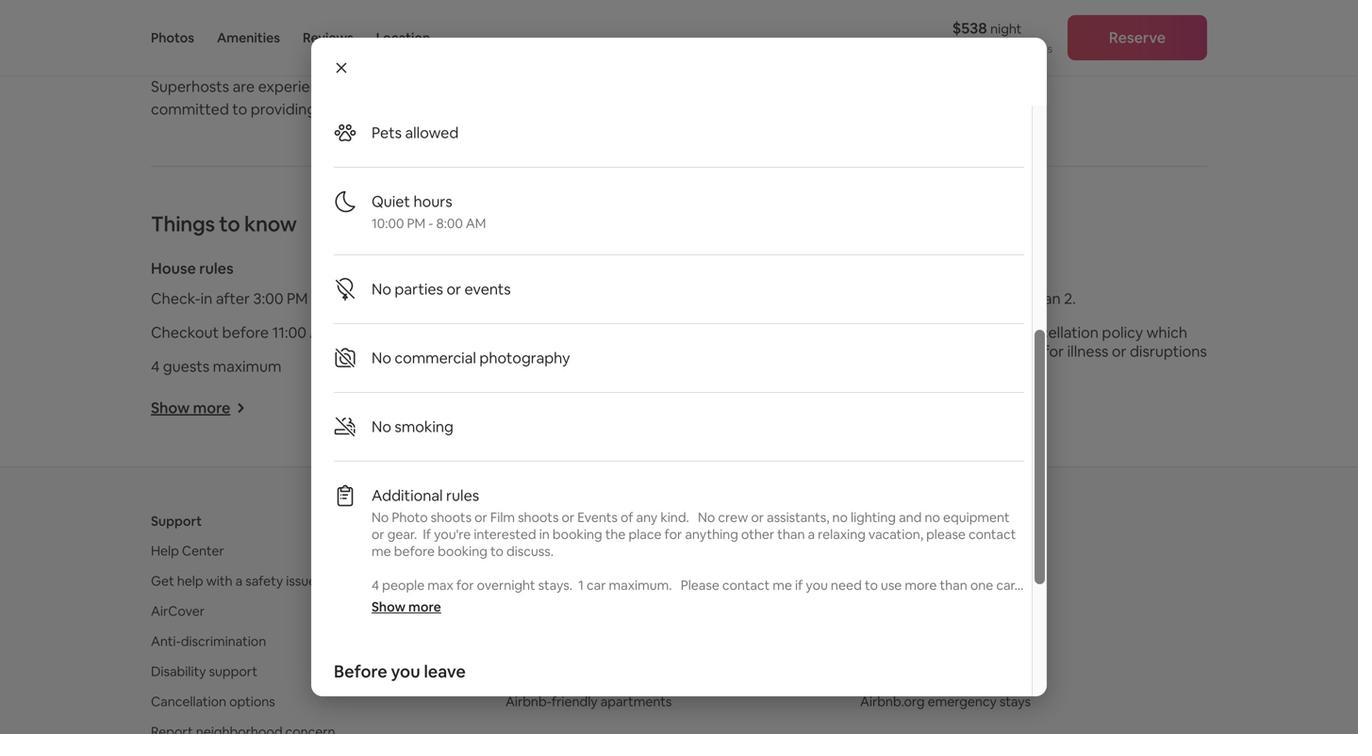 Task type: describe. For each thing, give the bounding box(es) containing it.
0 horizontal spatial know
[[244, 211, 297, 238]]

tub
[[571, 289, 596, 308]]

place
[[629, 526, 662, 543]]

more inside additional rules no photo shoots or film shoots or events of any kind.   no crew or assistants, no lighting and no equipment or gear.  if you're interested in booking the place for anything other than a relaxing vacation, please contact me before booking to discuss. 4 people max for overnight stays.  1 car maximum.   please contact me if you need to use more than one car. please do not invite addition people to the property before asking me.  i need to know who and how many people you are thinking of inviting over.  this is not a party house.  this is a quiet retreat in a vibrant neighborhood in the mountains.  i am always on site to help. fire please be conscience that this is a high fire zone.  do not leave fires unattended.  if there is a wind event please don't light any fires indoor or out.  when you arrive please familiarize yourself with the topanga fire safety binder in the cabinet above the
[[905, 577, 937, 594]]

1 shoots from the left
[[431, 509, 472, 526]]

issue
[[286, 573, 316, 590]]

no left 'crew'
[[698, 509, 715, 526]]

airbnb.org
[[860, 694, 925, 711]]

people left max
[[382, 577, 425, 594]]

film
[[490, 509, 515, 526]]

1 horizontal spatial please
[[721, 713, 760, 730]]

providing
[[251, 99, 316, 119]]

0 horizontal spatial any
[[478, 713, 500, 730]]

out.
[[590, 713, 614, 730]]

0 horizontal spatial i
[[570, 645, 574, 662]]

do
[[669, 696, 687, 713]]

anything
[[685, 526, 738, 543]]

is right there
[[904, 696, 913, 713]]

safety inside additional rules no photo shoots or film shoots or events of any kind.   no crew or assistants, no lighting and no equipment or gear.  if you're interested in booking the place for anything other than a relaxing vacation, please contact me before booking to discuss. 4 people max for overnight stays.  1 car maximum.   please contact me if you need to use more than one car. please do not invite addition people to the property before asking me.  i need to know who and how many people you are thinking of inviting over.  this is not a party house.  this is a quiet retreat in a vibrant neighborhood in the mountains.  i am always on site to help. fire please be conscience that this is a high fire zone.  do not leave fires unattended.  if there is a wind event please don't light any fires indoor or out.  when you arrive please familiarize yourself with the topanga fire safety binder in the cabinet above the
[[372, 730, 409, 735]]

if inside review the host's full cancellation policy which applies even if you cancel for illness or disruptions caused by covid-19.
[[955, 342, 964, 361]]

yourself
[[827, 713, 876, 730]]

airbnb-friendly apartments
[[506, 694, 672, 711]]

amenities
[[217, 29, 280, 46]]

smoke
[[508, 357, 555, 376]]

a left party
[[677, 628, 684, 645]]

airbnb-
[[506, 694, 552, 711]]

to right site
[[685, 645, 698, 662]]

car
[[587, 577, 606, 594]]

the left place
[[605, 526, 626, 543]]

before you leave
[[334, 661, 466, 683]]

before up "help."
[[687, 611, 728, 628]]

for right place
[[665, 526, 682, 543]]

policy
[[1102, 323, 1143, 342]]

2 no from the left
[[925, 509, 940, 526]]

0 horizontal spatial contact
[[722, 577, 770, 594]]

show inside button
[[372, 599, 406, 616]]

guests.
[[423, 99, 473, 119]]

invite
[[456, 611, 489, 628]]

11:00
[[272, 323, 306, 342]]

get help with a safety issue
[[151, 573, 316, 590]]

you're
[[434, 526, 471, 543]]

you up before you leave
[[417, 628, 439, 645]]

0 vertical spatial show more
[[151, 398, 230, 418]]

airbnb for airbnb
[[860, 513, 903, 530]]

0 vertical spatial if
[[423, 526, 431, 543]]

0 horizontal spatial show more button
[[151, 398, 246, 418]]

is inside samantha is a superhost superhosts are experienced, highly rated hosts who are committed to providing great stays for guests.
[[226, 48, 236, 68]]

a left gate
[[656, 289, 664, 308]]

retreat
[[852, 628, 894, 645]]

the down conscience at the bottom left
[[468, 730, 488, 735]]

for inside samantha is a superhost superhosts are experienced, highly rated hosts who are committed to providing great stays for guests.
[[399, 99, 419, 119]]

you up be
[[391, 661, 420, 683]]

1 horizontal spatial if
[[857, 696, 866, 713]]

-
[[428, 215, 433, 232]]

interested
[[474, 526, 536, 543]]

discrimination
[[181, 633, 266, 650]]

unattended.
[[777, 696, 852, 713]]

0 horizontal spatial of
[[516, 628, 529, 645]]

0 horizontal spatial not
[[432, 611, 453, 628]]

0 horizontal spatial 4
[[151, 357, 160, 376]]

before up the full
[[986, 289, 1033, 308]]

0 horizontal spatial with
[[206, 573, 233, 590]]

before up "maximum"
[[222, 323, 269, 342]]

assistants,
[[767, 509, 830, 526]]

who inside additional rules no photo shoots or film shoots or events of any kind.   no crew or assistants, no lighting and no equipment or gear.  if you're interested in booking the place for anything other than a relaxing vacation, please contact me before booking to discuss. 4 people max for overnight stays.  1 car maximum.   please contact me if you need to use more than one car. please do not invite addition people to the property before asking me.  i need to know who and how many people you are thinking of inviting over.  this is not a party house.  this is a quiet retreat in a vibrant neighborhood in the mountains.  i am always on site to help. fire please be conscience that this is a high fire zone.  do not leave fires unattended.  if there is a wind event please don't light any fires indoor or out.  when you arrive please familiarize yourself with the topanga fire safety binder in the cabinet above the
[[892, 611, 918, 628]]

help
[[177, 573, 203, 590]]

2 horizontal spatial not
[[690, 696, 710, 713]]

superhost
[[251, 48, 324, 68]]

to left use
[[865, 577, 878, 594]]

neighborhood
[[372, 645, 458, 662]]

1
[[578, 577, 584, 594]]

pm inside quiet hours 10:00 pm - 8:00 am
[[407, 215, 426, 232]]

get help with a safety issue link
[[151, 573, 316, 590]]

rated
[[396, 77, 434, 96]]

events
[[465, 280, 511, 299]]

lighting
[[851, 509, 896, 526]]

event
[[958, 696, 993, 713]]

a right help
[[235, 573, 243, 590]]

on
[[642, 645, 657, 662]]

carbon monoxide alarm
[[508, 323, 675, 342]]

center
[[182, 543, 224, 560]]

4 inside additional rules no photo shoots or film shoots or events of any kind.   no crew or assistants, no lighting and no equipment or gear.  if you're interested in booking the place for anything other than a relaxing vacation, please contact me before booking to discuss. 4 people max for overnight stays.  1 car maximum.   please contact me if you need to use more than one car. please do not invite addition people to the property before asking me.  i need to know who and how many people you are thinking of inviting over.  this is not a party house.  this is a quiet retreat in a vibrant neighborhood in the mountains.  i am always on site to help. fire please be conscience that this is a high fire zone.  do not leave fires unattended.  if there is a wind event please don't light any fires indoor or out.  when you arrive please familiarize yourself with the topanga fire safety binder in the cabinet above the
[[372, 577, 379, 594]]

to left discuss.
[[490, 543, 504, 560]]

0 horizontal spatial alarm
[[559, 357, 598, 376]]

1 horizontal spatial any
[[636, 509, 658, 526]]

the down airbnb.org
[[908, 713, 929, 730]]

a left the vibrant
[[910, 628, 917, 645]]

before
[[334, 661, 387, 683]]

1 horizontal spatial alarm
[[636, 323, 675, 342]]

reviews
[[1013, 42, 1053, 56]]

superhosts
[[151, 77, 229, 96]]

aircover for aircover link
[[151, 603, 205, 620]]

to right the things
[[219, 211, 240, 238]]

review the host's full cancellation policy which applies even if you cancel for illness or disruptions caused by covid-19.
[[865, 323, 1207, 380]]

rules for house
[[199, 259, 234, 278]]

you inside review the host's full cancellation policy which applies even if you cancel for illness or disruptions caused by covid-19.
[[967, 342, 992, 361]]

reviews button
[[303, 0, 353, 75]]

1 this from the left
[[614, 628, 638, 645]]

2 horizontal spatial are
[[511, 77, 533, 96]]

2 this from the left
[[768, 628, 793, 645]]

0 vertical spatial please
[[681, 577, 720, 594]]

no for no smoking
[[372, 417, 391, 437]]

0 vertical spatial need
[[831, 577, 862, 594]]

cancellation
[[151, 694, 226, 711]]

you left 'arrive'
[[659, 713, 681, 730]]

jan
[[1036, 289, 1061, 308]]

airbnb.org emergency stays
[[860, 694, 1031, 711]]

site
[[660, 645, 682, 662]]

party
[[687, 628, 720, 645]]

conscience
[[432, 696, 501, 713]]

disability
[[151, 663, 206, 680]]

gear.
[[387, 526, 417, 543]]

who inside samantha is a superhost superhosts are experienced, highly rated hosts who are committed to providing great stays for guests.
[[478, 77, 508, 96]]

2 vertical spatial please
[[372, 696, 410, 713]]

or left gear.
[[372, 526, 385, 543]]

your
[[550, 543, 577, 560]]

for inside review the host's full cancellation policy which applies even if you cancel for illness or disruptions caused by covid-19.
[[1044, 342, 1064, 361]]

no commercial photography
[[372, 349, 570, 368]]

airbnb for airbnb your home
[[506, 543, 547, 560]]

mountains.
[[498, 645, 565, 662]]

is right me.
[[796, 628, 805, 645]]

1 horizontal spatial i
[[801, 611, 804, 628]]

me.
[[772, 611, 795, 628]]

a left relaxing
[[808, 526, 815, 543]]

1 horizontal spatial booking
[[553, 526, 602, 543]]

many
[[976, 611, 1009, 628]]

0 horizontal spatial are
[[233, 77, 255, 96]]

2 horizontal spatial please
[[926, 526, 966, 543]]

above
[[540, 730, 578, 735]]

photography
[[480, 349, 570, 368]]

max
[[428, 577, 453, 594]]

0 horizontal spatial am
[[310, 323, 333, 342]]

house rules dialog
[[311, 0, 1047, 735]]

or down friendly
[[574, 713, 587, 730]]

to down car
[[590, 611, 603, 628]]

be
[[413, 696, 429, 713]]

1 horizontal spatial of
[[621, 509, 633, 526]]

0 horizontal spatial booking
[[438, 543, 488, 560]]

am inside quiet hours 10:00 pm - 8:00 am
[[466, 215, 486, 232]]

reserve button
[[1068, 15, 1207, 60]]

pets allowed
[[372, 123, 459, 142]]

0 horizontal spatial pm
[[287, 289, 308, 308]]

with inside additional rules no photo shoots or film shoots or events of any kind.   no crew or assistants, no lighting and no equipment or gear.  if you're interested in booking the place for anything other than a relaxing vacation, please contact me before booking to discuss. 4 people max for overnight stays.  1 car maximum.   please contact me if you need to use more than one car. please do not invite addition people to the property before asking me.  i need to know who and how many people you are thinking of inviting over.  this is not a party house.  this is a quiet retreat in a vibrant neighborhood in the mountains.  i am always on site to help. fire please be conscience that this is a high fire zone.  do not leave fires unattended.  if there is a wind event please don't light any fires indoor or out.  when you arrive please familiarize yourself with the topanga fire safety binder in the cabinet above the
[[879, 713, 905, 730]]

anti-discrimination
[[151, 633, 266, 650]]

0 horizontal spatial fire
[[608, 696, 628, 713]]

host's
[[945, 323, 988, 342]]

aircover for hosts
[[506, 573, 618, 590]]

over.
[[579, 628, 608, 645]]

1 horizontal spatial fires
[[748, 696, 774, 713]]

before down photo
[[394, 543, 435, 560]]

or left events
[[447, 280, 461, 299]]

10:00
[[372, 215, 404, 232]]

a left high
[[569, 696, 576, 713]]

3:00
[[253, 289, 283, 308]]

hosts
[[583, 573, 618, 590]]

reviews
[[303, 29, 353, 46]]

smoke alarm
[[508, 357, 598, 376]]

review
[[865, 323, 915, 342]]

no left photo
[[372, 509, 389, 526]]

1 vertical spatial and
[[921, 611, 944, 628]]

emergency
[[928, 694, 997, 711]]

checkout before 11:00 am
[[151, 323, 333, 342]]

stays inside samantha is a superhost superhosts are experienced, highly rated hosts who are committed to providing great stays for guests.
[[360, 99, 396, 119]]

reserve
[[1109, 28, 1166, 47]]

0 horizontal spatial fires
[[503, 713, 529, 730]]

1 vertical spatial please
[[372, 611, 410, 628]]

if inside additional rules no photo shoots or film shoots or events of any kind.   no crew or assistants, no lighting and no equipment or gear.  if you're interested in booking the place for anything other than a relaxing vacation, please contact me before booking to discuss. 4 people max for overnight stays.  1 car maximum.   please contact me if you need to use more than one car. please do not invite addition people to the property before asking me.  i need to know who and how many people you are thinking of inviting over.  this is not a party house.  this is a quiet retreat in a vibrant neighborhood in the mountains.  i am always on site to help. fire please be conscience that this is a high fire zone.  do not leave fires unattended.  if there is a wind event please don't light any fires indoor or out.  when you arrive please familiarize yourself with the topanga fire safety binder in the cabinet above the
[[795, 577, 803, 594]]

cabinet
[[491, 730, 537, 735]]

to inside samantha is a superhost superhosts are experienced, highly rated hosts who are committed to providing great stays for guests.
[[232, 99, 247, 119]]

disability support
[[151, 663, 258, 680]]

quiet hours 10:00 pm - 8:00 am
[[372, 192, 486, 232]]



Task type: locate. For each thing, give the bounding box(es) containing it.
0 vertical spatial and
[[899, 509, 922, 526]]

1 horizontal spatial contact
[[969, 526, 1016, 543]]

gate
[[667, 289, 699, 308]]

samantha is a superhost superhosts are experienced, highly rated hosts who are committed to providing great stays for guests.
[[151, 48, 533, 119]]

0 horizontal spatial shoots
[[431, 509, 472, 526]]

for left car
[[562, 573, 580, 590]]

am right 8:00
[[466, 215, 486, 232]]

you up the quiet
[[806, 577, 828, 594]]

are inside additional rules no photo shoots or film shoots or events of any kind.   no crew or assistants, no lighting and no equipment or gear.  if you're interested in booking the place for anything other than a relaxing vacation, please contact me before booking to discuss. 4 people max for overnight stays.  1 car maximum.   please contact me if you need to use more than one car. please do not invite addition people to the property before asking me.  i need to know who and how many people you are thinking of inviting over.  this is not a party house.  this is a quiet retreat in a vibrant neighborhood in the mountains.  i am always on site to help. fire please be conscience that this is a high fire zone.  do not leave fires unattended.  if there is a wind event please don't light any fires indoor or out.  when you arrive please familiarize yourself with the topanga fire safety binder in the cabinet above the
[[442, 628, 461, 645]]

more right use
[[905, 577, 937, 594]]

0 vertical spatial stays
[[360, 99, 396, 119]]

no left parties
[[372, 280, 391, 299]]

and right lighting on the bottom of page
[[899, 509, 922, 526]]

airbnb your home
[[506, 543, 615, 560]]

0 vertical spatial safety
[[245, 573, 283, 590]]

show more
[[151, 398, 230, 418], [372, 599, 441, 616]]

0 vertical spatial rules
[[199, 259, 234, 278]]

this
[[532, 696, 554, 713]]

please right 'arrive'
[[721, 713, 760, 730]]

need left use
[[831, 577, 862, 594]]

1 horizontal spatial are
[[442, 628, 461, 645]]

free cancellation before jan 2.
[[865, 289, 1076, 308]]

this left on
[[614, 628, 638, 645]]

you
[[967, 342, 992, 361], [806, 577, 828, 594], [417, 628, 439, 645], [391, 661, 420, 683], [659, 713, 681, 730]]

0 horizontal spatial rules
[[199, 259, 234, 278]]

0 vertical spatial pm
[[407, 215, 426, 232]]

hours
[[414, 192, 452, 211]]

1 horizontal spatial more
[[408, 599, 441, 616]]

1 vertical spatial airbnb
[[506, 543, 547, 560]]

show more button down max
[[372, 598, 441, 617]]

pm left "-"
[[407, 215, 426, 232]]

show down guests
[[151, 398, 190, 418]]

anti-
[[151, 633, 181, 650]]

no for no commercial photography
[[372, 349, 391, 368]]

the down high
[[580, 730, 601, 735]]

quiet
[[817, 628, 849, 645]]

1 vertical spatial 4
[[372, 577, 379, 594]]

2.
[[1064, 289, 1076, 308]]

rules for additional
[[446, 486, 479, 506]]

which
[[1147, 323, 1188, 342]]

a left the quiet
[[807, 628, 815, 645]]

are up providing
[[233, 77, 255, 96]]

photos button
[[151, 0, 194, 75]]

1 horizontal spatial me
[[773, 577, 792, 594]]

equipment
[[943, 509, 1010, 526]]

the inside review the host's full cancellation policy which applies even if you cancel for illness or disruptions caused by covid-19.
[[918, 323, 941, 342]]

0 vertical spatial 4
[[151, 357, 160, 376]]

always
[[598, 645, 639, 662]]

this
[[614, 628, 638, 645], [768, 628, 793, 645]]

0 horizontal spatial please
[[372, 713, 411, 730]]

4
[[151, 357, 160, 376], [372, 577, 379, 594]]

1 vertical spatial need
[[807, 611, 838, 628]]

1 vertical spatial cancellation
[[1015, 323, 1099, 342]]

0 vertical spatial airbnb
[[860, 513, 903, 530]]

rules up you're
[[446, 486, 479, 506]]

a inside samantha is a superhost superhosts are experienced, highly rated hosts who are committed to providing great stays for guests.
[[240, 48, 248, 68]]

1 horizontal spatial not
[[653, 628, 674, 645]]

more down 4 guests maximum
[[193, 398, 230, 418]]

any
[[636, 509, 658, 526], [478, 713, 500, 730]]

no for no parties or events
[[372, 280, 391, 299]]

0 horizontal spatial more
[[193, 398, 230, 418]]

airbnb your home link
[[506, 543, 615, 560]]

smoking
[[395, 417, 454, 437]]

leave right do
[[713, 696, 745, 713]]

to right me.
[[841, 611, 854, 628]]

is right this
[[557, 696, 566, 713]]

i left am
[[570, 645, 574, 662]]

me up me.
[[773, 577, 792, 594]]

safety
[[245, 573, 283, 590], [372, 730, 409, 735]]

pm right 3:00
[[287, 289, 308, 308]]

leave up conscience at the bottom left
[[424, 661, 466, 683]]

if left there
[[857, 696, 866, 713]]

show more inside house rules dialog
[[372, 599, 441, 616]]

please left be
[[372, 696, 410, 713]]

any left kind.
[[636, 509, 658, 526]]

any right light at left
[[478, 713, 500, 730]]

or
[[447, 280, 461, 299], [703, 289, 717, 308], [1112, 342, 1127, 361], [475, 509, 487, 526], [562, 509, 575, 526], [751, 509, 764, 526], [372, 526, 385, 543], [574, 713, 587, 730]]

property
[[630, 611, 684, 628]]

shoots up discuss.
[[518, 509, 559, 526]]

night
[[991, 20, 1022, 37]]

no left lighting on the bottom of page
[[832, 509, 848, 526]]

0 horizontal spatial aircover
[[151, 603, 205, 620]]

0 vertical spatial know
[[244, 211, 297, 238]]

1 vertical spatial if
[[795, 577, 803, 594]]

please up party
[[681, 577, 720, 594]]

0 horizontal spatial show
[[151, 398, 190, 418]]

options
[[229, 694, 275, 711]]

1 horizontal spatial rules
[[446, 486, 479, 506]]

applies
[[865, 342, 914, 361]]

1 horizontal spatial fire
[[988, 713, 1008, 730]]

familiarize
[[763, 713, 825, 730]]

or left lock at the top right
[[703, 289, 717, 308]]

0 vertical spatial me
[[372, 543, 391, 560]]

new features
[[860, 573, 941, 590]]

for right max
[[456, 577, 474, 594]]

allowed
[[405, 123, 459, 142]]

hosts
[[437, 77, 475, 96]]

fire right topanga
[[988, 713, 1008, 730]]

cancellation down the 'jan'
[[1015, 323, 1099, 342]]

to left providing
[[232, 99, 247, 119]]

shoots
[[431, 509, 472, 526], [518, 509, 559, 526]]

is down amenities
[[226, 48, 236, 68]]

0 horizontal spatial me
[[372, 543, 391, 560]]

know down new
[[857, 611, 890, 628]]

1 vertical spatial of
[[516, 628, 529, 645]]

please left be
[[372, 713, 411, 730]]

people up before you leave
[[372, 628, 414, 645]]

1 horizontal spatial show
[[372, 599, 406, 616]]

0 horizontal spatial who
[[478, 77, 508, 96]]

shoots right photo
[[431, 509, 472, 526]]

check-in after 3:00 pm
[[151, 289, 308, 308]]

aircover for aircover for hosts
[[506, 573, 559, 590]]

4 guests maximum
[[151, 357, 282, 376]]

contact
[[969, 526, 1016, 543], [722, 577, 770, 594]]

a left wind
[[916, 696, 923, 713]]

1 horizontal spatial this
[[768, 628, 793, 645]]

or left film
[[475, 509, 487, 526]]

1 horizontal spatial airbnb
[[860, 513, 903, 530]]

0 vertical spatial of
[[621, 509, 633, 526]]

is left site
[[641, 628, 650, 645]]

need right me.
[[807, 611, 838, 628]]

no right vacation,
[[925, 509, 940, 526]]

home
[[580, 543, 615, 560]]

new
[[860, 573, 888, 590]]

than left one
[[940, 577, 968, 594]]

disability support link
[[151, 663, 258, 680]]

show more button inside house rules dialog
[[372, 598, 441, 617]]

a down amenities
[[240, 48, 248, 68]]

disruptions
[[1130, 342, 1207, 361]]

amenities button
[[217, 0, 280, 75]]

are right the hosts
[[511, 77, 533, 96]]

for down rated
[[399, 99, 419, 119]]

fire right high
[[608, 696, 628, 713]]

safety left don't
[[372, 730, 409, 735]]

or right 'crew'
[[751, 509, 764, 526]]

1 vertical spatial am
[[310, 323, 333, 342]]

me down additional
[[372, 543, 391, 560]]

relaxing
[[818, 526, 866, 543]]

0 vertical spatial alarm
[[636, 323, 675, 342]]

that
[[504, 696, 529, 713]]

please right vacation,
[[926, 526, 966, 543]]

1 no from the left
[[832, 509, 848, 526]]

or right the illness
[[1112, 342, 1127, 361]]

1 horizontal spatial cancellation
[[1015, 323, 1099, 342]]

1 vertical spatial stays
[[1000, 694, 1031, 711]]

1 horizontal spatial show more
[[372, 599, 441, 616]]

house
[[151, 259, 196, 278]]

alarm down "pool/hot tub without a gate or lock"
[[636, 323, 675, 342]]

carbon
[[508, 323, 560, 342]]

0 vertical spatial any
[[636, 509, 658, 526]]

1 vertical spatial with
[[879, 713, 905, 730]]

1 horizontal spatial am
[[466, 215, 486, 232]]

aircover down discuss.
[[506, 573, 559, 590]]

contact up one
[[969, 526, 1016, 543]]

who right the hosts
[[478, 77, 508, 96]]

anti-discrimination link
[[151, 633, 266, 650]]

0 horizontal spatial if
[[795, 577, 803, 594]]

know
[[244, 211, 297, 238], [857, 611, 890, 628]]

alarm
[[636, 323, 675, 342], [559, 357, 598, 376]]

0 vertical spatial who
[[478, 77, 508, 96]]

newsroom
[[860, 543, 926, 560]]

is
[[226, 48, 236, 68], [641, 628, 650, 645], [796, 628, 805, 645], [557, 696, 566, 713], [904, 696, 913, 713]]

in
[[201, 289, 213, 308], [539, 526, 550, 543], [897, 628, 907, 645], [461, 645, 472, 662], [454, 730, 465, 735]]

i
[[801, 611, 804, 628], [570, 645, 574, 662]]

1 vertical spatial me
[[773, 577, 792, 594]]

and left how at the bottom right of page
[[921, 611, 944, 628]]

1 vertical spatial pm
[[287, 289, 308, 308]]

8:00
[[436, 215, 463, 232]]

get
[[151, 573, 174, 590]]

use
[[881, 577, 902, 594]]

help
[[151, 543, 179, 560]]

1 horizontal spatial who
[[892, 611, 918, 628]]

cancellation up host's
[[899, 289, 983, 308]]

0 vertical spatial more
[[193, 398, 230, 418]]

this right house.
[[768, 628, 793, 645]]

commercial
[[395, 349, 476, 368]]

0 vertical spatial contact
[[969, 526, 1016, 543]]

am
[[576, 645, 596, 662]]

0 horizontal spatial no
[[832, 509, 848, 526]]

the up 'always'
[[606, 611, 627, 628]]

0 vertical spatial aircover
[[506, 573, 559, 590]]

checkout
[[151, 323, 219, 342]]

addition
[[492, 611, 542, 628]]

full
[[991, 323, 1012, 342]]

1 horizontal spatial pm
[[407, 215, 426, 232]]

topanga
[[932, 713, 985, 730]]

you left cancel
[[967, 342, 992, 361]]

2 shoots from the left
[[518, 509, 559, 526]]

or inside review the host's full cancellation policy which applies even if you cancel for illness or disruptions caused by covid-19.
[[1112, 342, 1127, 361]]

fire
[[372, 679, 397, 696]]

the down invite
[[475, 645, 495, 662]]

are right do
[[442, 628, 461, 645]]

0 horizontal spatial if
[[423, 526, 431, 543]]

safety left 'issue'
[[245, 573, 283, 590]]

fires
[[748, 696, 774, 713], [503, 713, 529, 730]]

1 vertical spatial i
[[570, 645, 574, 662]]

or left events in the bottom left of the page
[[562, 509, 575, 526]]

friendly
[[552, 694, 598, 711]]

things
[[151, 211, 215, 238]]

no left smoking
[[372, 417, 391, 437]]

vacation,
[[869, 526, 923, 543]]

the left host's
[[918, 323, 941, 342]]

1 horizontal spatial aircover
[[506, 573, 559, 590]]

1 horizontal spatial 4
[[372, 577, 379, 594]]

than right other
[[777, 526, 805, 543]]

1 horizontal spatial know
[[857, 611, 890, 628]]

1 vertical spatial rules
[[446, 486, 479, 506]]

binder
[[412, 730, 452, 735]]

0 vertical spatial i
[[801, 611, 804, 628]]

know inside additional rules no photo shoots or film shoots or events of any kind.   no crew or assistants, no lighting and no equipment or gear.  if you're interested in booking the place for anything other than a relaxing vacation, please contact me before booking to discuss. 4 people max for overnight stays.  1 car maximum.   please contact me if you need to use more than one car. please do not invite addition people to the property before asking me.  i need to know who and how many people you are thinking of inviting over.  this is not a party house.  this is a quiet retreat in a vibrant neighborhood in the mountains.  i am always on site to help. fire please be conscience that this is a high fire zone.  do not leave fires unattended.  if there is a wind event please don't light any fires indoor or out.  when you arrive please familiarize yourself with the topanga fire safety binder in the cabinet above the
[[857, 611, 890, 628]]

show more down guests
[[151, 398, 230, 418]]

1 horizontal spatial safety
[[372, 730, 409, 735]]

wind
[[926, 696, 955, 713]]

0 vertical spatial leave
[[424, 661, 466, 683]]

aircover link
[[151, 603, 205, 620]]

fires down airbnb-
[[503, 713, 529, 730]]

committed
[[151, 99, 229, 119]]

0 horizontal spatial airbnb
[[506, 543, 547, 560]]

1 vertical spatial than
[[940, 577, 968, 594]]

show more button
[[151, 398, 246, 418], [372, 598, 441, 617]]

0 vertical spatial show more button
[[151, 398, 246, 418]]

alarm down carbon monoxide alarm
[[559, 357, 598, 376]]

0 vertical spatial with
[[206, 573, 233, 590]]

1 vertical spatial any
[[478, 713, 500, 730]]

know up 3:00
[[244, 211, 297, 238]]

1 vertical spatial aircover
[[151, 603, 205, 620]]

cancellation options link
[[151, 694, 275, 711]]

pets
[[372, 123, 402, 142]]

new features link
[[860, 573, 941, 590]]

indoor
[[532, 713, 571, 730]]

no left commercial
[[372, 349, 391, 368]]

1 horizontal spatial shoots
[[518, 509, 559, 526]]

if right gear.
[[423, 526, 431, 543]]

please left do
[[372, 611, 410, 628]]

fires left the 'unattended.'
[[748, 696, 774, 713]]

location button
[[376, 0, 430, 75]]

2 vertical spatial more
[[408, 599, 441, 616]]

cancellation inside review the host's full cancellation policy which applies even if you cancel for illness or disruptions caused by covid-19.
[[1015, 323, 1099, 342]]

1 horizontal spatial leave
[[713, 696, 745, 713]]

of left inviting
[[516, 628, 529, 645]]

if
[[955, 342, 964, 361], [795, 577, 803, 594]]

1 vertical spatial show
[[372, 599, 406, 616]]

rules inside additional rules no photo shoots or film shoots or events of any kind.   no crew or assistants, no lighting and no equipment or gear.  if you're interested in booking the place for anything other than a relaxing vacation, please contact me before booking to discuss. 4 people max for overnight stays.  1 car maximum.   please contact me if you need to use more than one car. please do not invite addition people to the property before asking me.  i need to know who and how many people you are thinking of inviting over.  this is not a party house.  this is a quiet retreat in a vibrant neighborhood in the mountains.  i am always on site to help. fire please be conscience that this is a high fire zone.  do not leave fires unattended.  if there is a wind event please don't light any fires indoor or out.  when you arrive please familiarize yourself with the topanga fire safety binder in the cabinet above the
[[446, 486, 479, 506]]

leave inside additional rules no photo shoots or film shoots or events of any kind.   no crew or assistants, no lighting and no equipment or gear.  if you're interested in booking the place for anything other than a relaxing vacation, please contact me before booking to discuss. 4 people max for overnight stays.  1 car maximum.   please contact me if you need to use more than one car. please do not invite addition people to the property before asking me.  i need to know who and how many people you are thinking of inviting over.  this is not a party house.  this is a quiet retreat in a vibrant neighborhood in the mountains.  i am always on site to help. fire please be conscience that this is a high fire zone.  do not leave fires unattended.  if there is a wind event please don't light any fires indoor or out.  when you arrive please familiarize yourself with the topanga fire safety binder in the cabinet above the
[[713, 696, 745, 713]]

show more down max
[[372, 599, 441, 616]]

of right events in the bottom left of the page
[[621, 509, 633, 526]]

0 vertical spatial than
[[777, 526, 805, 543]]

stays down highly
[[360, 99, 396, 119]]

1 vertical spatial know
[[857, 611, 890, 628]]

1 horizontal spatial if
[[955, 342, 964, 361]]

house rules
[[151, 259, 234, 278]]

1 horizontal spatial show more button
[[372, 598, 441, 617]]

0 horizontal spatial than
[[777, 526, 805, 543]]

1 vertical spatial show more
[[372, 599, 441, 616]]

people down stays.
[[545, 611, 587, 628]]

1 vertical spatial more
[[905, 577, 937, 594]]

0 vertical spatial show
[[151, 398, 190, 418]]

overnight
[[477, 577, 535, 594]]

0 horizontal spatial cancellation
[[899, 289, 983, 308]]

1 vertical spatial if
[[857, 696, 866, 713]]

guests
[[163, 357, 210, 376]]



Task type: vqa. For each thing, say whether or not it's contained in the screenshot.
the
yes



